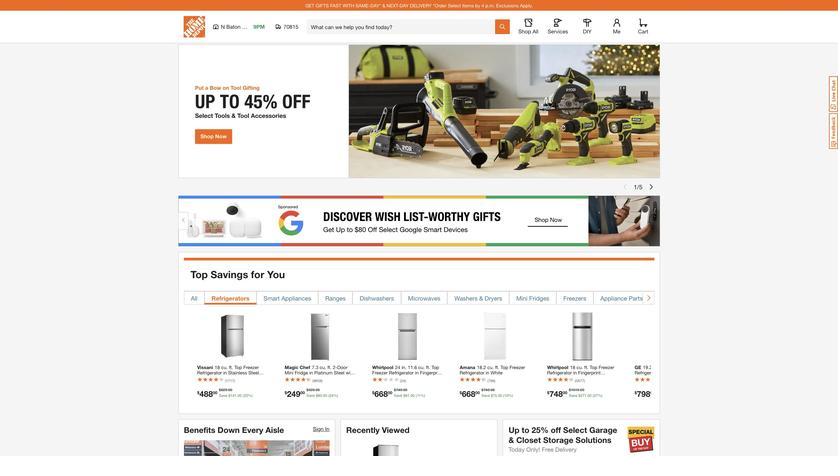 Task type: describe. For each thing, give the bounding box(es) containing it.
vissani
[[197, 365, 213, 371]]

storage
[[544, 436, 574, 445]]

savings
[[211, 269, 248, 281]]

fingerprint inside 24 in. 11.6 cu. ft. top freezer refrigerator in fingerprint resistant stainless, counter depth
[[420, 370, 443, 376]]

freezer for 668
[[510, 365, 525, 371]]

with
[[343, 3, 354, 8]]

sign in
[[313, 426, 330, 432]]

stainless,
[[393, 376, 413, 381]]

garage
[[590, 426, 618, 435]]

cu. for 668
[[488, 365, 494, 371]]

1
[[634, 183, 637, 191]]

668 for 24 in. 11.6 cu. ft. top freezer refrigerator in fingerprint resistant stainless, counter depth
[[375, 389, 388, 399]]

7.3
[[312, 365, 319, 371]]

dishwashers button
[[353, 291, 401, 305]]

img for put a bow on tool gifting up to 45% off select tools & tool accessories image
[[178, 45, 660, 178]]

9pm
[[254, 23, 265, 30]]

every
[[242, 426, 263, 435]]

( inside $ 748 00 $ 1019 . 00 save $ 271 . 00 ( 27 %)
[[593, 394, 594, 398]]

mini fridges
[[517, 295, 550, 302]]

appliances
[[282, 295, 311, 302]]

cart link
[[636, 19, 651, 35]]

refrigerator inside 24 in. 11.6 cu. ft. top freezer refrigerator in fingerprint resistant stainless, counter depth
[[389, 370, 414, 376]]

fridges
[[530, 295, 550, 302]]

1 / 5
[[634, 183, 643, 191]]

mini inside 'button'
[[517, 295, 528, 302]]

select inside up to 25% off select garage & closet storage solutions today only! free delivery
[[563, 426, 587, 435]]

cu. for 249
[[320, 365, 326, 371]]

7.3 cu. ft. 2-door mini fridge in platinum steel with freezer image
[[295, 312, 345, 362]]

benefits down every aisle
[[184, 426, 284, 435]]

00 right 75
[[498, 394, 502, 398]]

look
[[197, 376, 208, 381]]

70815 button
[[276, 23, 299, 30]]

p.m.
[[486, 3, 495, 8]]

00 right 81
[[411, 394, 415, 398]]

amana
[[460, 365, 476, 371]]

closet
[[517, 436, 541, 445]]

freezer for 488
[[243, 365, 259, 371]]

diy
[[583, 28, 592, 34]]

solutions
[[576, 436, 612, 445]]

$ 668 00 $ 749 . 00 save $ 81 . 00 ( 11 %)
[[372, 388, 425, 399]]

for
[[251, 269, 264, 281]]

with
[[346, 370, 355, 376]]

appliance
[[601, 295, 627, 302]]

resistant inside '18 cu. ft. top freezer refrigerator in fingerprint resistant metallic steel'
[[547, 376, 567, 381]]

magic chef
[[285, 365, 310, 371]]

%) for 18.2 cu. ft. top freezer refrigerator in white
[[509, 394, 513, 398]]

fingerprint inside '18 cu. ft. top freezer refrigerator in fingerprint resistant metallic steel'
[[578, 370, 601, 376]]

329
[[309, 388, 315, 393]]

786
[[489, 379, 495, 383]]

down
[[218, 426, 240, 435]]

washers & dryers
[[455, 295, 502, 302]]

1717
[[226, 379, 234, 383]]

1019
[[571, 388, 579, 393]]

top for 668
[[501, 365, 508, 371]]

rouge
[[242, 23, 258, 30]]

19.2 cu. ft. top freezer refrigerator in fingerprint resistant stainless steel, garage ready image
[[645, 312, 696, 362]]

save for stainless
[[219, 394, 228, 398]]

18 for 488
[[215, 365, 220, 371]]

viewed
[[382, 426, 410, 435]]

by
[[475, 3, 480, 8]]

1 horizontal spatial all
[[533, 28, 539, 34]]

cu. for 748
[[577, 365, 583, 371]]

$ 748 00 $ 1019 . 00 save $ 271 . 00 ( 27 %)
[[547, 388, 603, 399]]

24 inside 24 in. 11.6 cu. ft. top freezer refrigerator in fingerprint resistant stainless, counter depth
[[395, 365, 401, 371]]

fast
[[330, 3, 342, 8]]

ft. inside 24 in. 11.6 cu. ft. top freezer refrigerator in fingerprint resistant stainless, counter depth
[[426, 365, 430, 371]]

live chat image
[[829, 76, 839, 112]]

gifts
[[316, 3, 329, 8]]

%) for 18 cu. ft. top freezer refrigerator in fingerprint resistant metallic steel
[[598, 394, 603, 398]]

same-
[[356, 3, 371, 8]]

( 786 )
[[488, 379, 496, 383]]

in.
[[402, 365, 407, 371]]

me
[[613, 28, 621, 34]]

this is the first slide image
[[623, 184, 628, 190]]

white
[[491, 370, 503, 376]]

refrigerator for 748
[[547, 370, 572, 376]]

18.2
[[477, 365, 486, 371]]

24 in. 11.6 cu. ft. top freezer refrigerator in fingerprint resistant stainless, counter depth image
[[383, 312, 433, 362]]

magic
[[285, 365, 299, 371]]

$ inside $ 798 00
[[635, 390, 637, 395]]

0 horizontal spatial select
[[448, 3, 461, 8]]

washers & dryers button
[[448, 291, 510, 305]]

18.2 cu. ft. top freezer refrigerator in white image
[[470, 312, 521, 362]]

10
[[505, 394, 509, 398]]

%) for 7.3 cu. ft. 2-door mini fridge in platinum steel with freezer
[[334, 394, 338, 398]]

( inside $ 668 00 $ 749 . 00 save $ 81 . 00 ( 11 %)
[[416, 394, 417, 398]]

services
[[548, 28, 568, 34]]

%) for 24 in. 11.6 cu. ft. top freezer refrigerator in fingerprint resistant stainless, counter depth
[[421, 394, 425, 398]]

free delivery
[[542, 446, 577, 453]]

00 up 75
[[491, 388, 495, 393]]

1 vertical spatial 24
[[401, 379, 405, 383]]

top up all button
[[191, 269, 208, 281]]

& for next-
[[383, 3, 386, 8]]

18 cu. ft. top freezer refrigerator in fingerprint resistant metallic steel
[[547, 365, 615, 381]]

749
[[396, 388, 402, 393]]

00 up 81
[[403, 388, 408, 393]]

stainless
[[228, 370, 247, 376]]

in for 488
[[223, 370, 227, 376]]

cu. inside 24 in. 11.6 cu. ft. top freezer refrigerator in fingerprint resistant stainless, counter depth
[[418, 365, 425, 371]]

me button
[[606, 19, 628, 35]]

) for stainless
[[234, 379, 235, 383]]

refrigerators
[[212, 295, 250, 302]]

microwaves button
[[401, 291, 448, 305]]

00 up 271
[[581, 388, 585, 393]]

save for fingerprint
[[569, 394, 578, 398]]

( up 749
[[400, 379, 401, 383]]

748
[[550, 389, 563, 399]]

00 left '1019'
[[563, 390, 568, 395]]

n baton rouge
[[221, 23, 258, 30]]

parts
[[629, 295, 643, 302]]

items
[[463, 3, 474, 8]]

ft. for 668
[[495, 365, 500, 371]]

feedback link image
[[829, 113, 839, 149]]

271
[[581, 394, 587, 398]]

00 up 80
[[316, 388, 320, 393]]

sign
[[313, 426, 324, 432]]

apply.
[[520, 3, 533, 8]]

18 cu. ft. top freezer refrigerator in stainless steel look image
[[208, 312, 258, 362]]

249
[[287, 389, 301, 399]]

( 1717 )
[[225, 379, 235, 383]]

save for refrigerator
[[394, 394, 403, 398]]

next-
[[387, 3, 400, 8]]

delivery
[[410, 3, 432, 8]]

power tools
[[657, 295, 690, 302]]

in inside 24 in. 11.6 cu. ft. top freezer refrigerator in fingerprint resistant stainless, counter depth
[[415, 370, 419, 376]]

5877
[[576, 379, 584, 383]]

the home depot logo image
[[184, 16, 205, 37]]

save for in
[[307, 394, 315, 398]]

00 right 629
[[228, 388, 232, 393]]

00 right 80
[[323, 394, 327, 398]]

appliance parts
[[601, 295, 643, 302]]

ft. for 249
[[328, 365, 332, 371]]

get
[[305, 3, 315, 8]]



Task type: vqa. For each thing, say whether or not it's contained in the screenshot.
63 dollars and 00 cents element
no



Task type: locate. For each thing, give the bounding box(es) containing it.
save inside $ 668 00 $ 743 . 00 save $ 75 . 00 ( 10 %)
[[482, 394, 490, 398]]

freezers button
[[557, 291, 594, 305]]

( 24 )
[[400, 379, 406, 383]]

%) inside $ 668 00 $ 749 . 00 save $ 81 . 00 ( 11 %)
[[421, 394, 425, 398]]

steel inside '18 cu. ft. top freezer refrigerator in fingerprint resistant metallic steel'
[[586, 376, 596, 381]]

freezer up 22
[[243, 365, 259, 371]]

11
[[417, 394, 421, 398]]

1 ) from the left
[[234, 379, 235, 383]]

steel right stainless
[[249, 370, 259, 376]]

00
[[228, 388, 232, 393], [316, 388, 320, 393], [403, 388, 408, 393], [491, 388, 495, 393], [581, 388, 585, 393], [213, 390, 217, 395], [301, 390, 305, 395], [388, 390, 393, 395], [476, 390, 480, 395], [563, 390, 568, 395], [651, 390, 655, 395], [238, 394, 242, 398], [323, 394, 327, 398], [411, 394, 415, 398], [498, 394, 502, 398], [588, 394, 592, 398]]

00 left 749
[[388, 390, 393, 395]]

00 left 743
[[476, 390, 480, 395]]

top inside 18 cu. ft. top freezer refrigerator in stainless steel look
[[234, 365, 242, 371]]

mini inside 7.3 cu. ft. 2-door mini fridge in platinum steel with freezer
[[285, 370, 294, 376]]

save
[[219, 394, 228, 398], [307, 394, 315, 398], [394, 394, 403, 398], [482, 394, 490, 398], [569, 394, 578, 398]]

fingerprint
[[420, 370, 443, 376], [578, 370, 601, 376]]

today only!
[[509, 446, 540, 453]]

ft. inside 18.2 cu. ft. top freezer refrigerator in white
[[495, 365, 500, 371]]

whirlpool up metallic
[[547, 365, 569, 371]]

2 vertical spatial 24
[[330, 394, 334, 398]]

1 668 from the left
[[375, 389, 388, 399]]

1 horizontal spatial 668
[[462, 389, 476, 399]]

18 for 748
[[570, 365, 576, 371]]

9858
[[314, 379, 322, 383]]

( right 81
[[416, 394, 417, 398]]

( up '1019'
[[575, 379, 576, 383]]

80
[[318, 394, 322, 398]]

1 horizontal spatial fingerprint
[[578, 370, 601, 376]]

3 %) from the left
[[421, 394, 425, 398]]

in up ( 786 )
[[486, 370, 490, 376]]

0 horizontal spatial &
[[383, 3, 386, 8]]

2 ft. from the left
[[328, 365, 332, 371]]

2 refrigerator from the left
[[389, 370, 414, 376]]

in inside 18.2 cu. ft. top freezer refrigerator in white
[[486, 370, 490, 376]]

%) inside $ 748 00 $ 1019 . 00 save $ 271 . 00 ( 27 %)
[[598, 394, 603, 398]]

0 horizontal spatial resistant
[[372, 376, 392, 381]]

) for fingerprint
[[584, 379, 585, 383]]

cu. up metallic
[[577, 365, 583, 371]]

)
[[234, 379, 235, 383], [322, 379, 323, 383], [405, 379, 406, 383], [495, 379, 496, 383], [584, 379, 585, 383]]

save inside $ 668 00 $ 749 . 00 save $ 81 . 00 ( 11 %)
[[394, 394, 403, 398]]

.
[[227, 388, 228, 393], [315, 388, 316, 393], [402, 388, 403, 393], [490, 388, 491, 393], [579, 388, 581, 393], [237, 394, 238, 398], [322, 394, 323, 398], [410, 394, 411, 398], [497, 394, 498, 398], [587, 394, 588, 398]]

mini fridges button
[[510, 291, 557, 305]]

) for white
[[495, 379, 496, 383]]

) for in
[[322, 379, 323, 383]]

freezer down magic at bottom left
[[285, 376, 300, 381]]

freezer up depth
[[372, 370, 388, 376]]

1 horizontal spatial 24
[[395, 365, 401, 371]]

%) right 271
[[598, 394, 603, 398]]

3 in from the left
[[415, 370, 419, 376]]

0 horizontal spatial fingerprint
[[420, 370, 443, 376]]

ranges
[[325, 295, 346, 302]]

1 refrigerator from the left
[[197, 370, 222, 376]]

( inside $ 488 00 $ 629 . 00 save $ 141 . 00 ( 22 %)
[[243, 394, 244, 398]]

top for 488
[[234, 365, 242, 371]]

668 for 18.2 cu. ft. top freezer refrigerator in white
[[462, 389, 476, 399]]

( up 629
[[225, 379, 226, 383]]

1 18 from the left
[[215, 365, 220, 371]]

cu. left stainless
[[221, 365, 228, 371]]

( 5877 )
[[575, 379, 585, 383]]

668 inside $ 668 00 $ 743 . 00 save $ 75 . 00 ( 10 %)
[[462, 389, 476, 399]]

top inside 24 in. 11.6 cu. ft. top freezer refrigerator in fingerprint resistant stainless, counter depth
[[432, 365, 439, 371]]

shop
[[519, 28, 531, 34]]

5 save from the left
[[569, 394, 578, 398]]

freezer inside 24 in. 11.6 cu. ft. top freezer refrigerator in fingerprint resistant stainless, counter depth
[[372, 370, 388, 376]]

1 whirlpool from the left
[[372, 365, 394, 371]]

cu. right 11.6
[[418, 365, 425, 371]]

3 ft. from the left
[[426, 365, 430, 371]]

ranges button
[[318, 291, 353, 305]]

power tools button
[[650, 291, 697, 305]]

1 save from the left
[[219, 394, 228, 398]]

1 resistant from the left
[[372, 376, 392, 381]]

save down 749
[[394, 394, 403, 398]]

top up 27
[[590, 365, 598, 371]]

save down "329"
[[307, 394, 315, 398]]

in for 748
[[573, 370, 577, 376]]

2 horizontal spatial steel
[[586, 376, 596, 381]]

select right off
[[563, 426, 587, 435]]

70815
[[284, 23, 299, 30]]

629
[[221, 388, 227, 393]]

27
[[594, 394, 598, 398]]

special buy logo image
[[628, 427, 655, 453]]

4 refrigerator from the left
[[547, 370, 572, 376]]

recently viewed
[[346, 426, 410, 435]]

0 horizontal spatial 24
[[330, 394, 334, 398]]

ge link
[[635, 365, 706, 387]]

668 left 743
[[462, 389, 476, 399]]

in inside '18 cu. ft. top freezer refrigerator in fingerprint resistant metallic steel'
[[573, 370, 577, 376]]

steel inside 18 cu. ft. top freezer refrigerator in stainless steel look
[[249, 370, 259, 376]]

in inside 7.3 cu. ft. 2-door mini fridge in platinum steel with freezer
[[310, 370, 313, 376]]

0 horizontal spatial steel
[[249, 370, 259, 376]]

cu. inside '18 cu. ft. top freezer refrigerator in fingerprint resistant metallic steel'
[[577, 365, 583, 371]]

top inside '18 cu. ft. top freezer refrigerator in fingerprint resistant metallic steel'
[[590, 365, 598, 371]]

0 vertical spatial &
[[383, 3, 386, 8]]

%) inside $ 249 00 $ 329 . 00 save $ 80 . 00 ( 24 %)
[[334, 394, 338, 398]]

24 up 749
[[401, 379, 405, 383]]

0 horizontal spatial 18
[[215, 365, 220, 371]]

& inside the washers & dryers button
[[480, 295, 483, 302]]

2 whirlpool from the left
[[547, 365, 569, 371]]

2 resistant from the left
[[547, 376, 567, 381]]

top up ( 1717 )
[[234, 365, 242, 371]]

steel right 5877
[[586, 376, 596, 381]]

in right fridge
[[310, 370, 313, 376]]

2 668 from the left
[[462, 389, 476, 399]]

1 in from the left
[[223, 370, 227, 376]]

diy button
[[577, 19, 598, 35]]

668
[[375, 389, 388, 399], [462, 389, 476, 399]]

services button
[[547, 19, 569, 35]]

dishwashers
[[360, 295, 394, 302]]

( right 80
[[328, 394, 330, 398]]

resistant left ( 24 )
[[372, 376, 392, 381]]

freezer inside 7.3 cu. ft. 2-door mini fridge in platinum steel with freezer
[[285, 376, 300, 381]]

2 save from the left
[[307, 394, 315, 398]]

1 vertical spatial select
[[563, 426, 587, 435]]

cu. inside 18.2 cu. ft. top freezer refrigerator in white
[[488, 365, 494, 371]]

0 vertical spatial all
[[533, 28, 539, 34]]

00 right 271
[[588, 394, 592, 398]]

next slide image
[[649, 184, 654, 190]]

18 cu. ft. top freezer refrigerator in fingerprint resistant metallic steel image
[[558, 312, 608, 362]]

save for white
[[482, 394, 490, 398]]

1 horizontal spatial 18
[[570, 365, 576, 371]]

4 ft. from the left
[[495, 365, 500, 371]]

11.6
[[408, 365, 417, 371]]

ft. inside '18 cu. ft. top freezer refrigerator in fingerprint resistant metallic steel'
[[585, 365, 589, 371]]

4 %) from the left
[[509, 394, 513, 398]]

5 ft. from the left
[[585, 365, 589, 371]]

cu. right 7.3
[[320, 365, 326, 371]]

washers
[[455, 295, 478, 302]]

ft. for 748
[[585, 365, 589, 371]]

get gifts fast with same-day* & next-day delivery *order select items by 4 p.m. exclusions apply.
[[305, 3, 533, 8]]

18.2 cu. ft. top freezer refrigerator in white
[[460, 365, 525, 376]]

in right in.
[[415, 370, 419, 376]]

%) right 75
[[509, 394, 513, 398]]

18 inside 18 cu. ft. top freezer refrigerator in stainless steel look
[[215, 365, 220, 371]]

mini
[[517, 295, 528, 302], [285, 370, 294, 376]]

2 in from the left
[[310, 370, 313, 376]]

shop all button
[[518, 19, 539, 35]]

steel inside 7.3 cu. ft. 2-door mini fridge in platinum steel with freezer
[[334, 370, 345, 376]]

appliance parts button
[[594, 291, 650, 305]]

1 horizontal spatial select
[[563, 426, 587, 435]]

cu. for 488
[[221, 365, 228, 371]]

1 %) from the left
[[248, 394, 253, 398]]

recently
[[346, 426, 380, 435]]

select left the items
[[448, 3, 461, 8]]

5 ) from the left
[[584, 379, 585, 383]]

24
[[395, 365, 401, 371], [401, 379, 405, 383], [330, 394, 334, 398]]

in up ( 1717 )
[[223, 370, 227, 376]]

743
[[484, 388, 490, 393]]

smart appliances
[[264, 295, 311, 302]]

24 in. 11.6 cu. ft. top freezer refrigerator in fingerprint resistant stainless, counter depth
[[372, 365, 443, 387]]

00 right 141
[[238, 394, 242, 398]]

cu. right 18.2
[[488, 365, 494, 371]]

1 vertical spatial &
[[480, 295, 483, 302]]

7.1 cu. ft. top freezer refrigerator in stainless steel look image
[[354, 442, 418, 457]]

off
[[551, 426, 561, 435]]

cu. inside 7.3 cu. ft. 2-door mini fridge in platinum steel with freezer
[[320, 365, 326, 371]]

4 save from the left
[[482, 394, 490, 398]]

all
[[533, 28, 539, 34], [191, 295, 198, 302]]

00 left 629
[[213, 390, 217, 395]]

00 inside $ 798 00
[[651, 390, 655, 395]]

1 fingerprint from the left
[[420, 370, 443, 376]]

ft. up 1717
[[229, 365, 233, 371]]

2 horizontal spatial 24
[[401, 379, 405, 383]]

& down up
[[509, 436, 514, 445]]

refrigerator for 668
[[460, 370, 485, 376]]

2 vertical spatial &
[[509, 436, 514, 445]]

1 cu. from the left
[[221, 365, 228, 371]]

& left the dryers
[[480, 295, 483, 302]]

%) right 81
[[421, 394, 425, 398]]

top right 11.6
[[432, 365, 439, 371]]

0 horizontal spatial whirlpool
[[372, 365, 394, 371]]

*order
[[433, 3, 447, 8]]

( up "329"
[[313, 379, 314, 383]]

&
[[383, 3, 386, 8], [480, 295, 483, 302], [509, 436, 514, 445]]

1 vertical spatial mini
[[285, 370, 294, 376]]

n
[[221, 23, 225, 30]]

3 refrigerator from the left
[[460, 370, 485, 376]]

select
[[448, 3, 461, 8], [563, 426, 587, 435]]

25%
[[532, 426, 549, 435]]

smart
[[264, 295, 280, 302]]

whirlpool for 668
[[372, 365, 394, 371]]

18 inside '18 cu. ft. top freezer refrigerator in fingerprint resistant metallic steel'
[[570, 365, 576, 371]]

4 cu. from the left
[[488, 365, 494, 371]]

2 %) from the left
[[334, 394, 338, 398]]

freezer inside '18 cu. ft. top freezer refrigerator in fingerprint resistant metallic steel'
[[599, 365, 615, 371]]

refrigerator inside 18 cu. ft. top freezer refrigerator in stainless steel look
[[197, 370, 222, 376]]

0 vertical spatial 24
[[395, 365, 401, 371]]

mini left fridge
[[285, 370, 294, 376]]

resistant up 748
[[547, 376, 567, 381]]

%) inside $ 488 00 $ 629 . 00 save $ 141 . 00 ( 22 %)
[[248, 394, 253, 398]]

%) right 80
[[334, 394, 338, 398]]

24 inside $ 249 00 $ 329 . 00 save $ 80 . 00 ( 24 %)
[[330, 394, 334, 398]]

1 vertical spatial all
[[191, 295, 198, 302]]

1 horizontal spatial steel
[[334, 370, 345, 376]]

platinum
[[314, 370, 333, 376]]

chef
[[300, 365, 310, 371]]

top right 18.2
[[501, 365, 508, 371]]

75
[[493, 394, 497, 398]]

5
[[640, 183, 643, 191]]

top savings for you
[[191, 269, 285, 281]]

save inside $ 488 00 $ 629 . 00 save $ 141 . 00 ( 22 %)
[[219, 394, 228, 398]]

0 horizontal spatial mini
[[285, 370, 294, 376]]

cu. inside 18 cu. ft. top freezer refrigerator in stainless steel look
[[221, 365, 228, 371]]

( right 271
[[593, 394, 594, 398]]

benefits
[[184, 426, 215, 435]]

%) right 141
[[248, 394, 253, 398]]

& for closet
[[509, 436, 514, 445]]

1 horizontal spatial whirlpool
[[547, 365, 569, 371]]

2 18 from the left
[[570, 365, 576, 371]]

0 horizontal spatial 668
[[375, 389, 388, 399]]

00 left "329"
[[301, 390, 305, 395]]

0 vertical spatial mini
[[517, 295, 528, 302]]

1 horizontal spatial &
[[480, 295, 483, 302]]

1 horizontal spatial resistant
[[547, 376, 567, 381]]

( right 75
[[503, 394, 505, 398]]

ft. inside 7.3 cu. ft. 2-door mini fridge in platinum steel with freezer
[[328, 365, 332, 371]]

fingerprint right 11.6
[[420, 370, 443, 376]]

in
[[223, 370, 227, 376], [310, 370, 313, 376], [415, 370, 419, 376], [486, 370, 490, 376], [573, 370, 577, 376]]

& inside up to 25% off select garage & closet storage solutions today only! free delivery
[[509, 436, 514, 445]]

resistant
[[372, 376, 392, 381], [547, 376, 567, 381]]

3 save from the left
[[394, 394, 403, 398]]

1 horizontal spatial mini
[[517, 295, 528, 302]]

depth
[[372, 381, 385, 387]]

fridge
[[295, 370, 308, 376]]

22
[[244, 394, 248, 398]]

( up 743
[[488, 379, 489, 383]]

in for 668
[[486, 370, 490, 376]]

save down 743
[[482, 394, 490, 398]]

& right the day*
[[383, 3, 386, 8]]

save inside $ 249 00 $ 329 . 00 save $ 80 . 00 ( 24 %)
[[307, 394, 315, 398]]

5 %) from the left
[[598, 394, 603, 398]]

2 horizontal spatial &
[[509, 436, 514, 445]]

exclusions
[[496, 3, 519, 8]]

( inside $ 668 00 $ 743 . 00 save $ 75 . 00 ( 10 %)
[[503, 394, 505, 398]]

refrigerator for 488
[[197, 370, 222, 376]]

0 horizontal spatial all
[[191, 295, 198, 302]]

ft. up ( 786 )
[[495, 365, 500, 371]]

whirlpool for 748
[[547, 365, 569, 371]]

2 fingerprint from the left
[[578, 370, 601, 376]]

1 ft. from the left
[[229, 365, 233, 371]]

24 left in.
[[395, 365, 401, 371]]

steel left with
[[334, 370, 345, 376]]

in up ( 5877 )
[[573, 370, 577, 376]]

mini left fridges
[[517, 295, 528, 302]]

top for 748
[[590, 365, 598, 371]]

fingerprint up ( 5877 )
[[578, 370, 601, 376]]

5 in from the left
[[573, 370, 577, 376]]

sign in card banner image
[[184, 441, 330, 457]]

ft. up counter
[[426, 365, 430, 371]]

in inside 18 cu. ft. top freezer refrigerator in stainless steel look
[[223, 370, 227, 376]]

cart
[[638, 28, 649, 34]]

18 right vissani
[[215, 365, 220, 371]]

%)
[[248, 394, 253, 398], [334, 394, 338, 398], [421, 394, 425, 398], [509, 394, 513, 398], [598, 394, 603, 398]]

ft. inside 18 cu. ft. top freezer refrigerator in stainless steel look
[[229, 365, 233, 371]]

( inside $ 249 00 $ 329 . 00 save $ 80 . 00 ( 24 %)
[[328, 394, 330, 398]]

save down '1019'
[[569, 394, 578, 398]]

668 down depth
[[375, 389, 388, 399]]

What can we help you find today? search field
[[311, 20, 495, 34]]

488
[[200, 389, 213, 399]]

00 down ge link
[[651, 390, 655, 395]]

sign in link
[[313, 426, 330, 432]]

whirlpool up depth
[[372, 365, 394, 371]]

(
[[225, 379, 226, 383], [313, 379, 314, 383], [400, 379, 401, 383], [488, 379, 489, 383], [575, 379, 576, 383], [243, 394, 244, 398], [328, 394, 330, 398], [416, 394, 417, 398], [503, 394, 505, 398], [593, 394, 594, 398]]

up
[[509, 426, 520, 435]]

top inside 18.2 cu. ft. top freezer refrigerator in white
[[501, 365, 508, 371]]

) for refrigerator
[[405, 379, 406, 383]]

freezer inside 18.2 cu. ft. top freezer refrigerator in white
[[510, 365, 525, 371]]

shop all
[[519, 28, 539, 34]]

ft. left 2-
[[328, 365, 332, 371]]

resistant inside 24 in. 11.6 cu. ft. top freezer refrigerator in fingerprint resistant stainless, counter depth
[[372, 376, 392, 381]]

81
[[406, 394, 410, 398]]

0 vertical spatial select
[[448, 3, 461, 8]]

5 cu. from the left
[[577, 365, 583, 371]]

freezer right white
[[510, 365, 525, 371]]

top
[[191, 269, 208, 281], [234, 365, 242, 371], [432, 365, 439, 371], [501, 365, 508, 371], [590, 365, 598, 371]]

2 cu. from the left
[[320, 365, 326, 371]]

ft. up ( 5877 )
[[585, 365, 589, 371]]

metallic
[[568, 376, 585, 381]]

668 inside $ 668 00 $ 749 . 00 save $ 81 . 00 ( 11 %)
[[375, 389, 388, 399]]

%) for 18 cu. ft. top freezer refrigerator in stainless steel look
[[248, 394, 253, 398]]

3 cu. from the left
[[418, 365, 425, 371]]

save down 629
[[219, 394, 228, 398]]

tools
[[676, 295, 690, 302]]

refrigerator inside '18 cu. ft. top freezer refrigerator in fingerprint resistant metallic steel'
[[547, 370, 572, 376]]

next arrow image
[[646, 295, 651, 301]]

freezer for 748
[[599, 365, 615, 371]]

2 ) from the left
[[322, 379, 323, 383]]

refrigerator inside 18.2 cu. ft. top freezer refrigerator in white
[[460, 370, 485, 376]]

%) inside $ 668 00 $ 743 . 00 save $ 75 . 00 ( 10 %)
[[509, 394, 513, 398]]

24 right 80
[[330, 394, 334, 398]]

798
[[637, 389, 651, 399]]

4 ) from the left
[[495, 379, 496, 383]]

4
[[482, 3, 484, 8]]

freezer left the ge at the right of the page
[[599, 365, 615, 371]]

/
[[637, 183, 640, 191]]

freezer inside 18 cu. ft. top freezer refrigerator in stainless steel look
[[243, 365, 259, 371]]

18 up metallic
[[570, 365, 576, 371]]

( right 141
[[243, 394, 244, 398]]

save inside $ 748 00 $ 1019 . 00 save $ 271 . 00 ( 27 %)
[[569, 394, 578, 398]]

to
[[522, 426, 530, 435]]

4 in from the left
[[486, 370, 490, 376]]

ft. for 488
[[229, 365, 233, 371]]

3 ) from the left
[[405, 379, 406, 383]]



